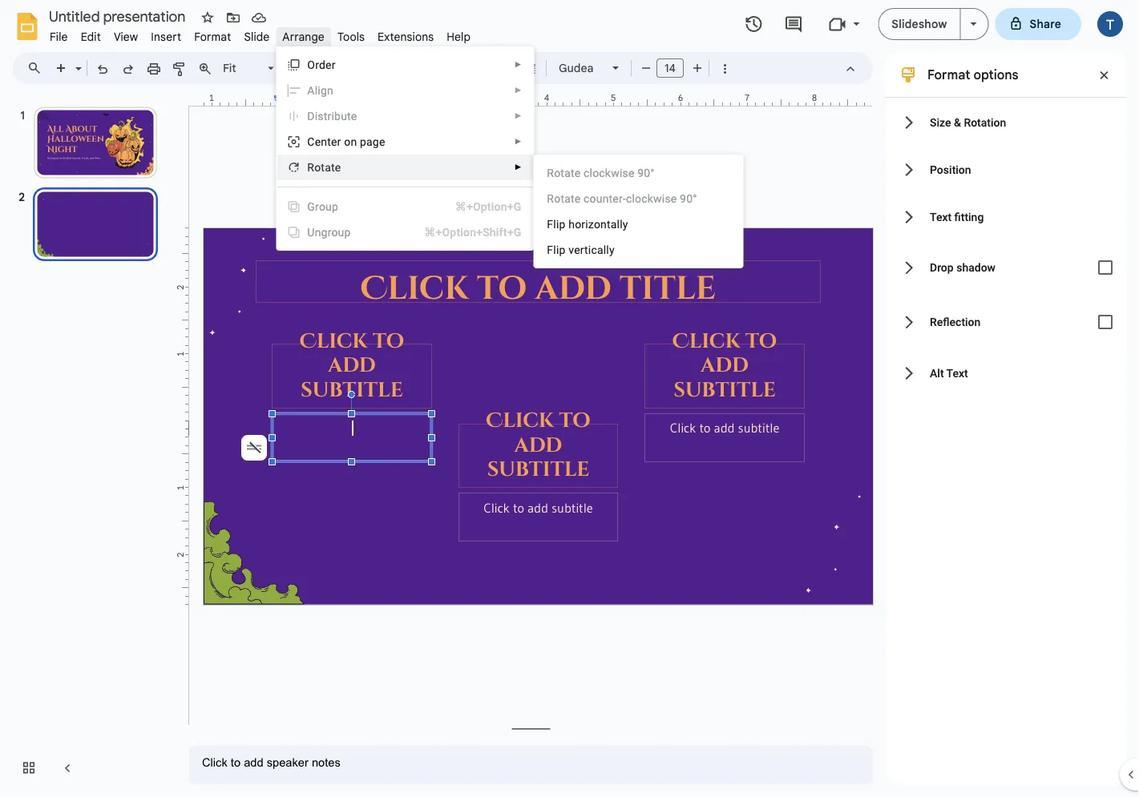 Task type: vqa. For each thing, say whether or not it's contained in the screenshot.


Task type: locate. For each thing, give the bounding box(es) containing it.
drop shadow tab
[[886, 241, 1126, 295]]

extensions menu item
[[371, 27, 440, 46]]

menu item
[[277, 78, 533, 103], [277, 103, 533, 129], [534, 160, 743, 186], [534, 186, 743, 212], [277, 194, 533, 220], [277, 220, 533, 245]]

slide menu item
[[238, 27, 276, 46]]

0 vertical spatial 90°
[[638, 166, 655, 180]]

1 horizontal spatial 90°
[[680, 192, 697, 205]]

Toggle shadow checkbox
[[1090, 252, 1122, 284]]

Font size text field
[[657, 59, 683, 78]]

1 horizontal spatial format
[[928, 67, 970, 83]]

navigation inside format options 'application'
[[0, 91, 176, 798]]

rotate r element
[[307, 161, 346, 174]]

1 ► from the top
[[514, 60, 522, 69]]

rder
[[315, 58, 336, 71]]

text
[[930, 210, 952, 223], [947, 367, 968, 380]]

0 horizontal spatial format
[[194, 30, 231, 44]]

0 vertical spatial flip
[[547, 218, 566, 231]]

otate
[[314, 161, 341, 174]]

tools
[[337, 30, 365, 44]]

2 flip from the top
[[547, 243, 566, 257]]

menu containing rotate
[[533, 155, 744, 269]]

group g element
[[307, 200, 343, 213]]

rotate clockwise 90° c element
[[547, 166, 660, 180]]

menu bar
[[43, 21, 477, 47]]

0 vertical spatial text
[[930, 210, 952, 223]]

new slide with layout image
[[71, 58, 82, 63]]

u
[[307, 226, 315, 239]]

position
[[930, 163, 971, 176]]

size & rotation tab
[[886, 99, 1126, 146]]

menu
[[276, 47, 534, 251], [533, 155, 744, 269]]

format menu item
[[188, 27, 238, 46]]

alt
[[930, 367, 944, 380]]

Rename text field
[[43, 6, 195, 26]]

help menu item
[[440, 27, 477, 46]]

&
[[954, 116, 961, 129]]

flip
[[547, 218, 566, 231], [547, 243, 566, 257]]

Menus field
[[20, 57, 55, 79]]

align a element
[[307, 84, 338, 97]]

ate
[[565, 192, 581, 205]]

90° right clockwise at top
[[680, 192, 697, 205]]

3 ► from the top
[[514, 111, 522, 121]]

5 ► from the top
[[514, 163, 522, 172]]

file menu item
[[43, 27, 74, 46]]

view menu item
[[107, 27, 145, 46]]

format for format
[[194, 30, 231, 44]]

format down star option
[[194, 30, 231, 44]]

Font size field
[[657, 59, 690, 82]]

navigation
[[0, 91, 176, 798]]

drop shadow
[[930, 261, 996, 274]]

0 vertical spatial format
[[194, 30, 231, 44]]

Star checkbox
[[196, 6, 219, 29]]

main toolbar
[[47, 56, 738, 82]]

border dash option
[[521, 57, 539, 79]]

Toggle reflection checkbox
[[1090, 306, 1122, 338]]

⌘+option+shift+g element
[[405, 224, 521, 241]]

1 vertical spatial format
[[928, 67, 970, 83]]

left margin image
[[204, 94, 284, 106]]

g roup
[[307, 200, 338, 213]]

1 vertical spatial text
[[947, 367, 968, 380]]

presentation options image
[[971, 22, 977, 26]]

c
[[584, 166, 590, 180]]

► for istribute
[[514, 111, 522, 121]]

flip v ertically
[[547, 243, 615, 257]]

⌘+option+shift+g
[[424, 226, 521, 239]]

ngroup
[[315, 226, 351, 239]]

► for enter on page
[[514, 137, 522, 146]]

4 ► from the top
[[514, 137, 522, 146]]

flip horizontally h element
[[547, 218, 633, 231]]

90° up clockwise at top
[[638, 166, 655, 180]]

size
[[930, 116, 951, 129]]

format options application
[[0, 0, 1139, 798]]

1 vertical spatial flip
[[547, 243, 566, 257]]

1 vertical spatial 90°
[[680, 192, 697, 205]]

► for rder
[[514, 60, 522, 69]]

extensions
[[378, 30, 434, 44]]

text fitting tab
[[886, 193, 1126, 241]]

drop
[[930, 261, 954, 274]]

1 flip from the top
[[547, 218, 566, 231]]

reflection tab
[[886, 295, 1126, 350]]

distribute d element
[[307, 109, 362, 123]]

c
[[307, 135, 315, 148]]

menu bar inside menu bar banner
[[43, 21, 477, 47]]

alt text tab
[[886, 350, 1126, 397]]

text right alt
[[947, 367, 968, 380]]

90°
[[638, 166, 655, 180], [680, 192, 697, 205]]

insert
[[151, 30, 181, 44]]

arrange
[[283, 30, 325, 44]]

r otate
[[307, 161, 341, 174]]

menu bar containing file
[[43, 21, 477, 47]]

rotation
[[964, 116, 1006, 129]]

menu item containing u
[[277, 220, 533, 245]]

fitting
[[955, 210, 984, 223]]

text inside tab
[[947, 367, 968, 380]]

format inside section
[[928, 67, 970, 83]]

format
[[194, 30, 231, 44], [928, 67, 970, 83]]

reflection
[[930, 316, 981, 329]]

menu bar banner
[[0, 0, 1139, 798]]

format inside menu item
[[194, 30, 231, 44]]

lign
[[315, 84, 333, 97]]

c enter on page
[[307, 135, 385, 148]]

menu item containing d
[[277, 103, 533, 129]]

text inside tab
[[930, 210, 952, 223]]

ungroup u element
[[307, 226, 356, 239]]

format left options
[[928, 67, 970, 83]]

orizontally
[[575, 218, 628, 231]]

roup
[[315, 200, 338, 213]]

option
[[241, 435, 267, 461]]

ro
[[547, 192, 561, 205]]

flip left the v
[[547, 243, 566, 257]]

text left fitting
[[930, 210, 952, 223]]

format options section
[[886, 52, 1126, 785]]

►
[[514, 60, 522, 69], [514, 86, 522, 95], [514, 111, 522, 121], [514, 137, 522, 146], [514, 163, 522, 172]]

2 ► from the top
[[514, 86, 522, 95]]

format options
[[928, 67, 1019, 83]]

insert menu item
[[145, 27, 188, 46]]

flip left h
[[547, 218, 566, 231]]

view
[[114, 30, 138, 44]]



Task type: describe. For each thing, give the bounding box(es) containing it.
toggle shadow image
[[1090, 252, 1122, 284]]

gudea
[[559, 61, 594, 75]]

flip h orizontally
[[547, 218, 628, 231]]

format for format options
[[928, 67, 970, 83]]

menu item containing g
[[277, 194, 533, 220]]

► for lign
[[514, 86, 522, 95]]

Zoom field
[[218, 57, 281, 80]]

slide
[[244, 30, 270, 44]]

r
[[307, 161, 314, 174]]

⌘+option+g
[[455, 200, 521, 213]]

flip for flip h orizontally
[[547, 218, 566, 231]]

flip for flip v ertically
[[547, 243, 566, 257]]

istribute
[[315, 109, 357, 123]]

t
[[561, 192, 565, 205]]

do not autofit image
[[243, 437, 265, 459]]

options
[[974, 67, 1019, 83]]

edit menu item
[[74, 27, 107, 46]]

position tab
[[886, 146, 1126, 193]]

file
[[50, 30, 68, 44]]

o
[[307, 58, 315, 71]]

menu item containing rotate
[[534, 160, 743, 186]]

rotate c lockwise 90°
[[547, 166, 655, 180]]

menu item containing a
[[277, 78, 533, 103]]

a lign
[[307, 84, 333, 97]]

counter-
[[584, 192, 626, 205]]

► for otate
[[514, 163, 522, 172]]

on
[[344, 135, 357, 148]]

rotate
[[547, 166, 581, 180]]

v
[[569, 243, 574, 257]]

tools menu item
[[331, 27, 371, 46]]

order o element
[[307, 58, 340, 71]]

alt text
[[930, 367, 968, 380]]

slideshow button
[[878, 8, 961, 40]]

d istribute
[[307, 109, 357, 123]]

o rder
[[307, 58, 336, 71]]

enter
[[315, 135, 341, 148]]

edit
[[81, 30, 101, 44]]

size & rotation
[[930, 116, 1006, 129]]

ertically
[[574, 243, 615, 257]]

page
[[360, 135, 385, 148]]

menu containing o
[[276, 47, 534, 251]]

g
[[307, 200, 315, 213]]

lockwise
[[590, 166, 635, 180]]

font list. gudea selected. option
[[559, 57, 603, 79]]

share button
[[995, 8, 1082, 40]]

shadow
[[957, 261, 996, 274]]

0 horizontal spatial 90°
[[638, 166, 655, 180]]

Zoom text field
[[220, 57, 265, 79]]

menu item containing ro
[[534, 186, 743, 212]]

⌘+option+g element
[[436, 199, 521, 215]]

u ngroup
[[307, 226, 351, 239]]

toggle reflection image
[[1090, 306, 1122, 338]]

help
[[447, 30, 471, 44]]

h
[[569, 218, 575, 231]]

ro t ate counter-clockwise 90°
[[547, 192, 697, 205]]

clockwise
[[626, 192, 677, 205]]

text fitting
[[930, 210, 984, 223]]

share
[[1030, 17, 1062, 31]]

rotate counter-clockwise 90° t element
[[547, 192, 702, 205]]

slideshow
[[892, 17, 947, 31]]

arrange menu item
[[276, 27, 331, 46]]

d
[[307, 109, 315, 123]]

flip vertically v element
[[547, 243, 620, 257]]

a
[[307, 84, 315, 97]]

center on page c element
[[307, 135, 390, 148]]



